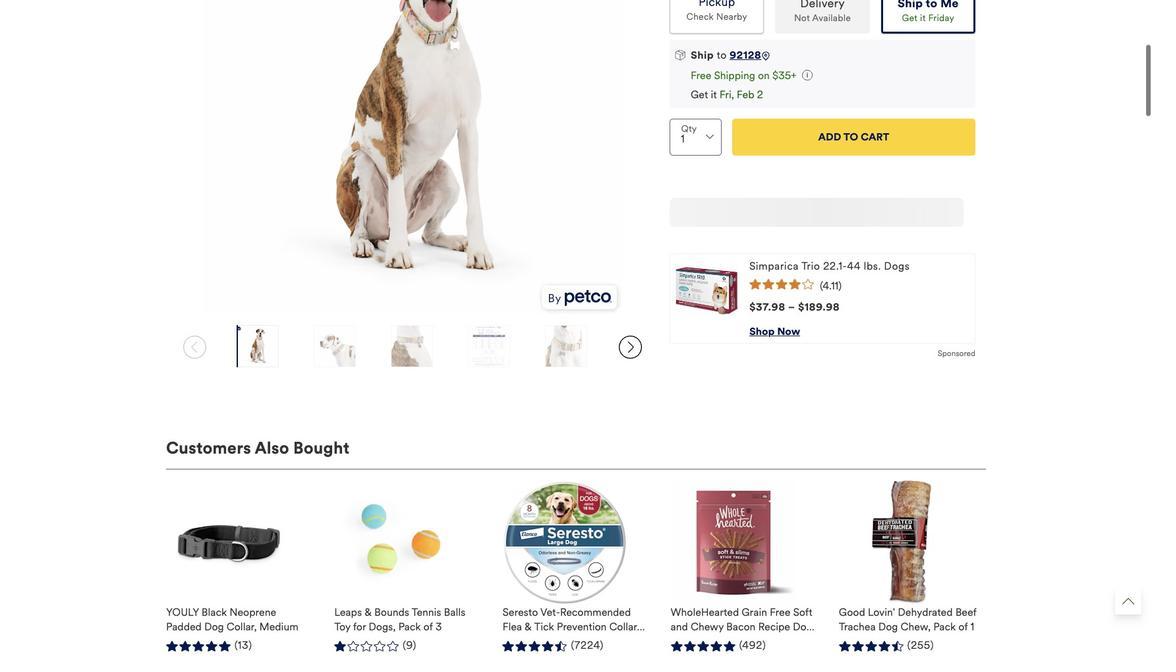 Task type: vqa. For each thing, say whether or not it's contained in the screenshot.
remove
no



Task type: locate. For each thing, give the bounding box(es) containing it.
friday
[[929, 13, 955, 24]]

icon info 2 button
[[803, 69, 813, 82]]

$189.98
[[799, 301, 841, 313]]

get down free
[[691, 88, 709, 101]]

0 vertical spatial get
[[903, 13, 918, 24]]

arrow container button right youly pink daisy big dog collar, xx-large/3x-large - thumbnail-5
[[613, 325, 649, 369]]

0 horizontal spatial arrow container button
[[177, 325, 213, 369]]

it for friday
[[921, 13, 927, 24]]

get left the friday
[[903, 13, 918, 24]]

not
[[795, 13, 811, 24]]

youly pink daisy big dog collar, xx-large/3x-large - thumbnail-3 image
[[392, 325, 433, 367]]

ship to 92128
[[691, 49, 762, 61]]

1 arrow container image from the left
[[183, 335, 206, 358]]

customers also bought
[[166, 438, 350, 458]]

option group
[[670, 0, 976, 34]]

arrow container image left 'youly pink daisy big dog collar, xx-large/3x-large - thumbnail-1'
[[183, 335, 206, 358]]

arrow container image
[[183, 335, 206, 358], [619, 335, 642, 358]]

arrow container button left 'youly pink daisy big dog collar, xx-large/3x-large - thumbnail-1'
[[177, 325, 213, 369]]

add to cart button
[[733, 119, 976, 156]]

4.11
[[823, 279, 839, 292]]

0 horizontal spatial get
[[691, 88, 709, 101]]

get inside "option"
[[903, 13, 918, 24]]

loading... image
[[660, 192, 987, 232]]

also
[[255, 438, 289, 458]]

shop
[[750, 325, 775, 338]]

arrow container image right youly pink daisy big dog collar, xx-large/3x-large - thumbnail-5
[[619, 335, 642, 358]]

arrow container image for 1st arrow container "button" from right
[[619, 335, 642, 358]]

it
[[921, 13, 927, 24], [711, 88, 717, 101]]

0 horizontal spatial it
[[711, 88, 717, 101]]

fri,
[[720, 88, 735, 101]]

2
[[758, 88, 764, 101]]

option group containing check nearby
[[670, 0, 976, 34]]

it inside "delivery-method-ship to me-get it friday" "option"
[[921, 13, 927, 24]]

it left fri,
[[711, 88, 717, 101]]

delivery-method-Delivery-Not Available radio
[[776, 0, 870, 34]]

arrow container button
[[177, 325, 213, 369], [613, 325, 649, 369]]

1 vertical spatial get
[[691, 88, 709, 101]]

free shipping on $35+ image
[[803, 70, 813, 80]]

)
[[839, 279, 842, 292]]

free shipping on $35+
[[691, 69, 797, 82]]

1 vertical spatial it
[[711, 88, 717, 101]]

2 arrow container image from the left
[[619, 335, 642, 358]]

delivery-method-Pickup-Check Nearby radio
[[670, 0, 765, 34]]

get it fri, feb 2
[[691, 88, 764, 101]]

cart
[[861, 131, 890, 143]]

icon carat down image
[[706, 135, 714, 139]]

1 horizontal spatial it
[[921, 13, 927, 24]]

0 horizontal spatial arrow container image
[[183, 335, 206, 358]]

get
[[903, 13, 918, 24], [691, 88, 709, 101]]

92128 button
[[730, 49, 762, 61]]

1 horizontal spatial get
[[903, 13, 918, 24]]

styled arrow button link
[[1116, 588, 1142, 615]]

1 horizontal spatial arrow container button
[[613, 325, 649, 369]]

to
[[717, 49, 728, 61]]

shop now
[[750, 325, 801, 338]]

1 horizontal spatial arrow container image
[[619, 335, 642, 358]]

youly pink daisy big dog collar, xx-large/3x-large - thumbnail-1 image
[[237, 325, 278, 367]]

arrow container image for 2nd arrow container "button" from right
[[183, 335, 206, 358]]

nearby
[[717, 11, 748, 22]]

0 vertical spatial it
[[921, 13, 927, 24]]

it left the friday
[[921, 13, 927, 24]]

get for get it fri, feb 2
[[691, 88, 709, 101]]



Task type: describe. For each thing, give the bounding box(es) containing it.
check nearby
[[687, 11, 748, 22]]

icon delivery pin image
[[762, 51, 771, 61]]

to
[[844, 131, 859, 143]]

bought
[[294, 438, 350, 458]]

add
[[819, 131, 842, 143]]

ship
[[691, 49, 714, 61]]

scroll to top image
[[1123, 596, 1135, 607]]

it for fri,
[[711, 88, 717, 101]]

youly pink daisy big dog collar, xx-large/3x-large - thumbnail-5 image
[[546, 325, 587, 367]]

sponsored
[[938, 349, 976, 358]]

get for get it friday
[[903, 13, 918, 24]]

free
[[691, 69, 712, 82]]

not available
[[795, 13, 852, 24]]

get it friday
[[903, 13, 955, 24]]

(
[[821, 279, 823, 292]]

1 arrow container button from the left
[[177, 325, 213, 369]]

available
[[813, 13, 852, 24]]

$37.98
[[750, 301, 786, 313]]

$37.98 – $189.98
[[750, 301, 841, 313]]

92128
[[730, 49, 762, 61]]

feb
[[737, 88, 755, 101]]

delivery-method-Ship to Me-Get it Friday radio
[[882, 0, 976, 34]]

add to cart
[[819, 131, 890, 143]]

on
[[758, 69, 770, 82]]

–
[[789, 301, 796, 313]]

from $37.98 up to $189.98 element
[[750, 301, 841, 313]]

customers
[[166, 438, 251, 458]]

check
[[687, 11, 714, 22]]

shipping
[[715, 69, 756, 82]]

rating 4.11 out of 5 element
[[750, 279, 970, 292]]

youly pink daisy big dog collar, xx-large/3x-large - thumbnail-2 image
[[314, 325, 355, 367]]

2 arrow container button from the left
[[613, 325, 649, 369]]

youly pink daisy big dog collar, xx-large/3x-large - thumbnail-4 image
[[469, 325, 510, 367]]

( 4.11 )
[[821, 279, 842, 292]]

$35+
[[773, 69, 797, 82]]

now
[[778, 325, 801, 338]]

youly pink daisy big dog collar, xx-large/3x-large - carousel image #1 image
[[203, 0, 623, 314]]



